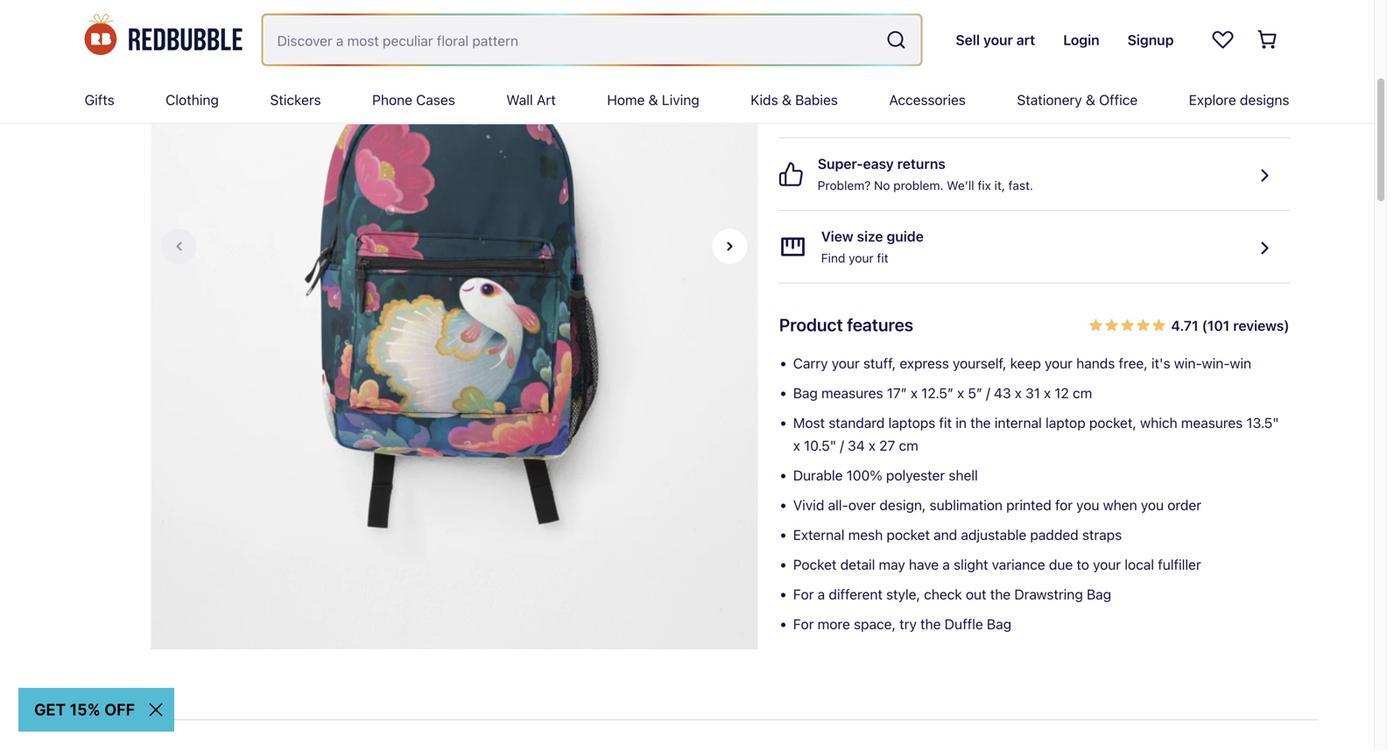 Task type: vqa. For each thing, say whether or not it's contained in the screenshot.
On
no



Task type: locate. For each thing, give the bounding box(es) containing it.
designs
[[1241, 92, 1290, 108]]

menu bar
[[85, 77, 1290, 123]]

your down size
[[849, 251, 874, 265]]

super-
[[818, 156, 864, 172]]

2 vertical spatial a
[[818, 587, 826, 603]]

carry
[[794, 355, 828, 372]]

win- down "(101"
[[1203, 355, 1230, 372]]

31
[[1026, 385, 1041, 402]]

clothing link
[[166, 77, 219, 123]]

your up 12
[[1045, 355, 1073, 372]]

fit left in
[[940, 415, 952, 432]]

gifts link
[[85, 77, 114, 123]]

wall
[[507, 92, 533, 108]]

internal
[[995, 415, 1042, 432]]

2 vertical spatial bag
[[987, 616, 1012, 633]]

1 vertical spatial bag
[[1087, 587, 1112, 603]]

cm right 27
[[899, 438, 919, 454]]

you left order
[[1142, 497, 1164, 514]]

2 & from the left
[[782, 92, 792, 108]]

product features
[[780, 315, 914, 335]]

/ right "5""
[[987, 385, 991, 402]]

mesh
[[849, 527, 883, 544]]

office
[[1100, 92, 1138, 108]]

&
[[649, 92, 659, 108], [782, 92, 792, 108], [1086, 92, 1096, 108]]

1 vertical spatial a
[[943, 557, 950, 573]]

wall art link
[[507, 77, 556, 123]]

for left more
[[794, 616, 814, 633]]

& right kids
[[782, 92, 792, 108]]

a down 'pocket' at the bottom
[[818, 587, 826, 603]]

2 for from the top
[[794, 616, 814, 633]]

december up the -
[[894, 55, 953, 69]]

a for have
[[943, 557, 950, 573]]

1 horizontal spatial bag
[[987, 616, 1012, 633]]

product
[[780, 315, 843, 335]]

win- right it's
[[1175, 355, 1203, 372]]

style,
[[887, 587, 921, 603]]

printed
[[1007, 497, 1052, 514]]

& left living
[[649, 92, 659, 108]]

3 & from the left
[[1086, 92, 1096, 108]]

17"
[[887, 385, 907, 402]]

34
[[848, 438, 865, 454]]

8
[[883, 55, 891, 69], [925, 76, 932, 90]]

pocket
[[794, 557, 837, 573]]

& left office
[[1086, 92, 1096, 108]]

cases
[[416, 92, 455, 108]]

2 horizontal spatial bag
[[1087, 587, 1112, 603]]

bag up most
[[794, 385, 818, 402]]

for
[[1056, 497, 1073, 514]]

the right the try
[[921, 616, 941, 633]]

cm right 12
[[1073, 385, 1093, 402]]

for a different style, check out the drawstring bag
[[794, 587, 1112, 603]]

give
[[924, 106, 950, 120]]

keep
[[1011, 355, 1042, 372]]

0 horizontal spatial a
[[818, 587, 826, 603]]

gifts
[[85, 92, 114, 108]]

2 horizontal spatial a
[[954, 106, 961, 120]]

1 vertical spatial /
[[840, 438, 844, 454]]

fit inside view size guide find your fit
[[877, 251, 889, 265]]

the right out
[[991, 587, 1011, 603]]

0 horizontal spatial &
[[649, 92, 659, 108]]

padded
[[1031, 527, 1079, 544]]

cm
[[1073, 385, 1093, 402], [899, 438, 919, 454]]

and
[[934, 527, 958, 544]]

for
[[794, 587, 814, 603], [794, 616, 814, 633]]

vivid
[[794, 497, 825, 514]]

digital
[[964, 106, 1000, 120]]

for for for a different style, check out the drawstring bag
[[794, 587, 814, 603]]

& for kids
[[782, 92, 792, 108]]

1 horizontal spatial measures
[[1182, 415, 1244, 432]]

measures
[[822, 385, 884, 402], [1182, 415, 1244, 432]]

0 vertical spatial fit
[[877, 251, 889, 265]]

phone
[[372, 92, 413, 108]]

a
[[954, 106, 961, 120], [943, 557, 950, 573], [818, 587, 826, 603]]

0 vertical spatial /
[[987, 385, 991, 402]]

a right give at top
[[954, 106, 961, 120]]

1 vertical spatial 8
[[925, 76, 932, 90]]

all-
[[828, 497, 849, 514]]

shell
[[949, 467, 978, 484]]

kids & babies link
[[751, 77, 838, 123]]

0 horizontal spatial you
[[1077, 497, 1100, 514]]

due
[[1050, 557, 1073, 573]]

1 vertical spatial measures
[[1182, 415, 1244, 432]]

try
[[900, 616, 917, 633]]

/ left 34 at the bottom of page
[[840, 438, 844, 454]]

0 horizontal spatial cm
[[899, 438, 919, 454]]

5"
[[968, 385, 983, 402]]

1 horizontal spatial a
[[943, 557, 950, 573]]

carry your stuff, express yourself, keep your hands free, it's win-win-win
[[794, 355, 1252, 372]]

0 vertical spatial cm
[[1073, 385, 1093, 402]]

wall art
[[507, 92, 556, 108]]

27
[[880, 438, 896, 454]]

0 vertical spatial measures
[[822, 385, 884, 402]]

x left "5""
[[958, 385, 965, 402]]

fit
[[877, 251, 889, 265], [940, 415, 952, 432]]

your inside view size guide find your fit
[[849, 251, 874, 265]]

& for home
[[649, 92, 659, 108]]

the right in
[[971, 415, 991, 432]]

1 for from the top
[[794, 587, 814, 603]]

polyester
[[887, 467, 946, 484]]

x
[[911, 385, 918, 402], [958, 385, 965, 402], [1015, 385, 1022, 402], [1044, 385, 1052, 402], [794, 438, 801, 454], [869, 438, 876, 454]]

a right have
[[943, 557, 950, 573]]

you right the for
[[1077, 497, 1100, 514]]

most standard laptops fit in the internal laptop pocket, which measures 13.5" x 10.5" / 34 x 27 cm
[[794, 415, 1280, 454]]

measures up standard
[[822, 385, 884, 402]]

8 right by
[[883, 55, 891, 69]]

1 vertical spatial cm
[[899, 438, 919, 454]]

your left "stuff," on the right top
[[832, 355, 860, 372]]

1 & from the left
[[649, 92, 659, 108]]

2 horizontal spatial &
[[1086, 92, 1096, 108]]

1 horizontal spatial you
[[1142, 497, 1164, 514]]

8 left the -
[[925, 76, 932, 90]]

0 horizontal spatial fit
[[877, 251, 889, 265]]

None field
[[263, 15, 921, 64]]

measures left the 13.5"
[[1182, 415, 1244, 432]]

x left 12
[[1044, 385, 1052, 402]]

more
[[818, 616, 851, 633]]

1 horizontal spatial &
[[782, 92, 792, 108]]

1 horizontal spatial fit
[[940, 415, 952, 432]]

0 horizontal spatial 8
[[883, 55, 891, 69]]

standard
[[829, 415, 885, 432]]

image 1 of 3 group
[[151, 0, 758, 658]]

durable
[[794, 467, 843, 484]]

stuff,
[[864, 355, 897, 372]]

sublimation
[[930, 497, 1003, 514]]

reviews)
[[1234, 318, 1290, 334]]

accessories
[[890, 92, 966, 108]]

0 horizontal spatial /
[[840, 438, 844, 454]]

december up give a digital gift card. link
[[961, 76, 1020, 90]]

x right 17"
[[911, 385, 918, 402]]

drawstring
[[1015, 587, 1084, 603]]

x left 10.5"
[[794, 438, 801, 454]]

laptop
[[1046, 415, 1086, 432]]

bag down to
[[1087, 587, 1112, 603]]

for down 'pocket' at the bottom
[[794, 587, 814, 603]]

clothing
[[166, 92, 219, 108]]

straps
[[1083, 527, 1123, 544]]

0 vertical spatial bag
[[794, 385, 818, 402]]

Search term search field
[[263, 15, 879, 64]]

1 win- from the left
[[1175, 355, 1203, 372]]

fit down size
[[877, 251, 889, 265]]

space,
[[854, 616, 896, 633]]

0 vertical spatial a
[[954, 106, 961, 120]]

bag right duffle
[[987, 616, 1012, 633]]

home & living
[[607, 92, 700, 108]]

1 vertical spatial fit
[[940, 415, 952, 432]]

your right to
[[1094, 557, 1122, 573]]

bag
[[794, 385, 818, 402], [1087, 587, 1112, 603], [987, 616, 1012, 633]]

12.5"
[[922, 385, 954, 402]]

1 vertical spatial december
[[961, 76, 1020, 90]]

0 horizontal spatial bag
[[794, 385, 818, 402]]

0 horizontal spatial december
[[894, 55, 953, 69]]

0 vertical spatial for
[[794, 587, 814, 603]]

returns
[[898, 156, 946, 172]]

1 vertical spatial for
[[794, 616, 814, 633]]

1 horizontal spatial /
[[987, 385, 991, 402]]

/ inside most standard laptops fit in the internal laptop pocket, which measures 13.5" x 10.5" / 34 x 27 cm
[[840, 438, 844, 454]]

0 vertical spatial the
[[971, 415, 991, 432]]

view size guide find your fit
[[822, 228, 924, 265]]

a for give
[[954, 106, 961, 120]]



Task type: describe. For each thing, give the bounding box(es) containing it.
menu bar containing gifts
[[85, 77, 1290, 123]]

order
[[1168, 497, 1202, 514]]

phone cases link
[[372, 77, 455, 123]]

kids
[[751, 92, 779, 108]]

the inside most standard laptops fit in the internal laptop pocket, which measures 13.5" x 10.5" / 34 x 27 cm
[[971, 415, 991, 432]]

0 horizontal spatial measures
[[822, 385, 884, 402]]

fulfiller
[[1159, 557, 1202, 573]]

babies
[[796, 92, 838, 108]]

express
[[818, 55, 863, 69]]

duffle
[[945, 616, 984, 633]]

free,
[[1119, 355, 1148, 372]]

vivid all-over design, sublimation printed for you when you order
[[794, 497, 1202, 514]]

most
[[794, 415, 825, 432]]

fast.
[[1009, 178, 1034, 193]]

over
[[849, 497, 876, 514]]

win
[[1230, 355, 1252, 372]]

12
[[1055, 385, 1070, 402]]

fix
[[978, 178, 992, 193]]

pocket
[[887, 527, 930, 544]]

2 vertical spatial the
[[921, 616, 941, 633]]

x left the 31
[[1015, 385, 1022, 402]]

for more space, try the duffle bag
[[794, 616, 1012, 633]]

different
[[829, 587, 883, 603]]

0 vertical spatial december
[[894, 55, 953, 69]]

explore designs
[[1190, 92, 1290, 108]]

stationery & office
[[1018, 92, 1138, 108]]

x left 27
[[869, 438, 876, 454]]

out
[[966, 587, 987, 603]]

detail
[[841, 557, 876, 573]]

easy
[[864, 156, 894, 172]]

card.
[[1027, 106, 1057, 120]]

bag measures 17" x 12.5" x 5" / 43 x 31 x 12 cm
[[794, 385, 1093, 402]]

1 you from the left
[[1077, 497, 1100, 514]]

home & living link
[[607, 77, 700, 123]]

stickers link
[[270, 77, 321, 123]]

when
[[1104, 497, 1138, 514]]

laptops
[[889, 415, 936, 432]]

external mesh pocket and adjustable padded straps
[[794, 527, 1123, 544]]

1 horizontal spatial cm
[[1073, 385, 1093, 402]]

stationery
[[1018, 92, 1083, 108]]

(101
[[1203, 318, 1230, 334]]

no
[[875, 178, 891, 193]]

1 vertical spatial the
[[991, 587, 1011, 603]]

explore
[[1190, 92, 1237, 108]]

view
[[822, 228, 854, 245]]

to
[[1077, 557, 1090, 573]]

art
[[537, 92, 556, 108]]

problem?
[[818, 178, 871, 193]]

yourself,
[[953, 355, 1007, 372]]

13
[[945, 76, 958, 90]]

for for for more space, try the duffle bag
[[794, 616, 814, 633]]

10.5"
[[804, 438, 837, 454]]

it,
[[995, 178, 1006, 193]]

explore designs link
[[1190, 77, 1290, 123]]

in
[[956, 415, 967, 432]]

2 you from the left
[[1142, 497, 1164, 514]]

variance
[[992, 557, 1046, 573]]

1 horizontal spatial december
[[961, 76, 1020, 90]]

stationery & office link
[[1018, 77, 1138, 123]]

pocket detail may have a slight variance due to your local fulfiller
[[794, 557, 1202, 573]]

100%
[[847, 467, 883, 484]]

super-easy returns problem? no problem. we'll fix it, fast.
[[818, 156, 1034, 193]]

accessories link
[[890, 77, 966, 123]]

home
[[607, 92, 645, 108]]

2 win- from the left
[[1203, 355, 1230, 372]]

we'll
[[947, 178, 975, 193]]

measures inside most standard laptops fit in the internal laptop pocket, which measures 13.5" x 10.5" / 34 x 27 cm
[[1182, 415, 1244, 432]]

13.5"
[[1247, 415, 1280, 432]]

find
[[822, 251, 846, 265]]

pocket,
[[1090, 415, 1137, 432]]

0 vertical spatial 8
[[883, 55, 891, 69]]

it's
[[1152, 355, 1171, 372]]

gift
[[1004, 106, 1024, 120]]

size
[[857, 228, 884, 245]]

43
[[994, 385, 1012, 402]]

external
[[794, 527, 845, 544]]

-
[[936, 76, 941, 90]]

& for stationery
[[1086, 92, 1096, 108]]

between
[[873, 76, 921, 90]]

4.71 (101 reviews)
[[1172, 318, 1290, 334]]

1 horizontal spatial 8
[[925, 76, 932, 90]]

not soon enough? give a digital gift card.
[[818, 106, 1057, 120]]

fit inside most standard laptops fit in the internal laptop pocket, which measures 13.5" x 10.5" / 34 x 27 cm
[[940, 415, 952, 432]]

problem.
[[894, 178, 944, 193]]

not
[[818, 106, 839, 120]]

check
[[924, 587, 963, 603]]

design,
[[880, 497, 926, 514]]

local
[[1125, 557, 1155, 573]]

cm inside most standard laptops fit in the internal laptop pocket, which measures 13.5" x 10.5" / 34 x 27 cm
[[899, 438, 919, 454]]

may
[[879, 557, 906, 573]]

kids & babies
[[751, 92, 838, 108]]

slight
[[954, 557, 989, 573]]

living
[[662, 92, 700, 108]]

which
[[1141, 415, 1178, 432]]

flag of us image
[[780, 61, 804, 85]]

soon
[[842, 106, 869, 120]]



